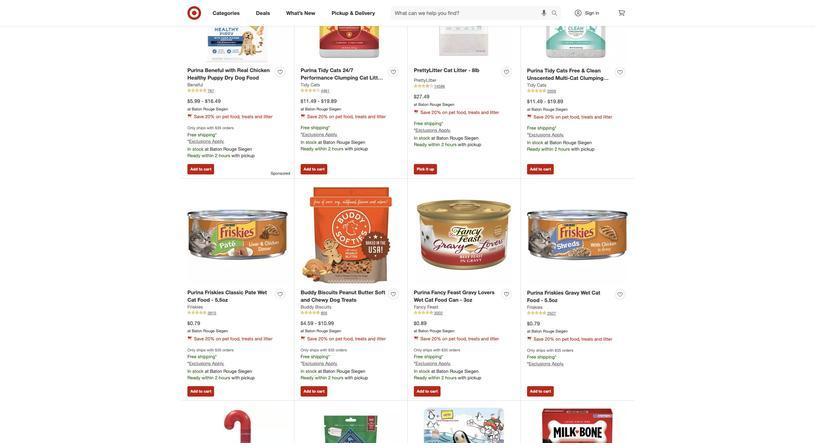 Task type: describe. For each thing, give the bounding box(es) containing it.
treats for purina fancy feast gravy lovers wet cat food can - 3oz
[[468, 337, 480, 342]]

tidy inside purina tidy cats free & clean unscented multi-cat clumping litter
[[545, 67, 555, 74]]

only ships with $35 orders free shipping * * exclusions apply.
[[527, 349, 574, 367]]

pet for -
[[449, 110, 456, 115]]

cat inside purina tidy cats 24/7 performance clumping cat litter for multiple cats
[[360, 74, 368, 81]]

siegen inside $4.59 - $10.99 at baton rouge siegen
[[329, 329, 341, 334]]

purina for purina friskies gravy wet cat food - 5.5oz
[[527, 290, 543, 296]]

4461 link
[[301, 88, 401, 94]]

tidy inside purina tidy cats 24/7 performance clumping cat litter for multiple cats
[[318, 67, 328, 74]]

and for purina tidy cats free & clean unscented multi-cat clumping litter
[[594, 114, 602, 120]]

$35 for purina fancy feast gravy lovers wet cat food can - 3oz
[[442, 348, 448, 353]]

cat inside purina friskies gravy wet cat food - 5.5oz
[[592, 290, 600, 296]]

deals
[[256, 10, 270, 16]]

sponsored
[[271, 171, 290, 176]]

performance
[[301, 74, 333, 81]]

fancy inside purina fancy feast gravy lovers wet cat food can - 3oz
[[431, 290, 446, 296]]

ships for purina fancy feast gravy lovers wet cat food can - 3oz
[[423, 348, 432, 353]]

prettylitter cat litter - 8lb
[[414, 67, 479, 74]]

20% for buddy biscuits peanut butter soft and chewy dog treats
[[318, 337, 328, 342]]

pet for pate
[[222, 337, 229, 342]]

sign in link
[[569, 6, 609, 20]]

save 20% on pet food, treats and litter for gravy
[[420, 337, 499, 342]]

- inside $4.59 - $10.99 at baton rouge siegen
[[315, 320, 317, 327]]

food, for 24/7
[[344, 114, 354, 120]]

orders for purina friskies gravy wet cat food - 5.5oz
[[562, 349, 574, 354]]

$27.49 at baton rouge siegen
[[414, 93, 455, 107]]

soft
[[375, 290, 385, 296]]

20% for prettylitter cat litter - 8lb
[[432, 110, 441, 115]]

1 vertical spatial beneful
[[187, 82, 203, 87]]

on for purina friskies gravy wet cat food - 5.5oz
[[556, 337, 561, 342]]

baton inside $0.89 at baton rouge siegen
[[418, 329, 429, 334]]

3oz
[[464, 297, 472, 304]]

save for purina tidy cats free & clean unscented multi-cat clumping litter
[[534, 114, 544, 120]]

only for purina fancy feast gravy lovers wet cat food can - 3oz
[[414, 348, 422, 353]]

rouge inside $5.99 - $16.49 at baton rouge siegen
[[203, 107, 215, 111]]

rouge inside $27.49 at baton rouge siegen
[[430, 102, 441, 107]]

treats for purina beneful with real chicken healthy puppy dry dog food
[[242, 114, 253, 120]]

add to cart for treats
[[304, 389, 325, 394]]

tidy cats for purina tidy cats free & clean unscented multi-cat clumping litter
[[527, 82, 547, 88]]

wet inside purina friskies classic pate wet cat food - 5.5oz
[[258, 290, 267, 296]]

what's new
[[286, 10, 315, 16]]

pick
[[417, 167, 425, 172]]

sign in
[[585, 10, 599, 16]]

food, for gravy
[[457, 337, 467, 342]]

on for purina tidy cats 24/7 performance clumping cat litter for multiple cats
[[329, 114, 334, 120]]

prettylitter cat litter - 8lb link
[[414, 67, 479, 74]]

on for purina friskies classic pate wet cat food - 5.5oz
[[216, 337, 221, 342]]

20% for purina fancy feast gravy lovers wet cat food can - 3oz
[[432, 337, 441, 342]]

food, for wet
[[570, 337, 580, 342]]

categories link
[[207, 6, 248, 20]]

deals link
[[251, 6, 278, 20]]

treats for prettylitter cat litter - 8lb
[[468, 110, 480, 115]]

to for 5.5oz
[[199, 389, 203, 394]]

buddy biscuits peanut butter soft and chewy dog treats link
[[301, 289, 386, 304]]

litter for purina tidy cats 24/7 performance clumping cat litter for multiple cats
[[377, 114, 386, 120]]

free inside purina tidy cats free & clean unscented multi-cat clumping litter
[[569, 67, 580, 74]]

treats
[[341, 297, 357, 304]]

purina friskies gravy wet cat food - 5.5oz link
[[527, 290, 612, 304]]

on for purina beneful with real chicken healthy puppy dry dog food
[[216, 114, 221, 120]]

pet for gravy
[[449, 337, 456, 342]]

only ships with $35 orders free shipping * * exclusions apply. in stock at  baton rouge siegen ready within 2 hours with pickup for $0.79
[[187, 348, 255, 381]]

rouge inside $4.59 - $10.99 at baton rouge siegen
[[317, 329, 328, 334]]

cats right 4461 on the top left of page
[[330, 82, 342, 88]]

24/7
[[343, 67, 353, 74]]

only ships with $35 orders
[[187, 126, 234, 131]]

purina fancy feast gravy lovers wet cat food can - 3oz
[[414, 290, 495, 304]]

clumping inside purina tidy cats 24/7 performance clumping cat litter for multiple cats
[[334, 74, 358, 81]]

lovers
[[478, 290, 495, 296]]

$16.49
[[205, 98, 221, 104]]

save 20% on pet food, treats and litter for free
[[534, 114, 612, 120]]

can
[[449, 297, 459, 304]]

on for purina fancy feast gravy lovers wet cat food can - 3oz
[[442, 337, 448, 342]]

litter inside purina tidy cats free & clean unscented multi-cat clumping litter
[[527, 82, 540, 89]]

purina beneful with real chicken healthy puppy dry dog food link
[[187, 67, 272, 82]]

litter inside prettylitter cat litter - 8lb link
[[454, 67, 467, 74]]

search
[[549, 10, 564, 17]]

at inside $4.59 - $10.99 at baton rouge siegen
[[301, 329, 304, 334]]

- inside purina friskies classic pate wet cat food - 5.5oz
[[211, 297, 214, 304]]

and for buddy biscuits peanut butter soft and chewy dog treats
[[368, 337, 376, 342]]

with inside 'only ships with $35 orders free shipping * * exclusions apply.'
[[547, 349, 554, 354]]

food, for real
[[230, 114, 241, 120]]

peanut
[[339, 290, 357, 296]]

beneful inside purina beneful with real chicken healthy puppy dry dog food
[[205, 67, 224, 74]]

cart for for
[[317, 167, 325, 172]]

1 vertical spatial feast
[[427, 304, 438, 310]]

on for purina tidy cats free & clean unscented multi-cat clumping litter
[[556, 114, 561, 120]]

purina for purina beneful with real chicken healthy puppy dry dog food
[[187, 67, 203, 74]]

beneful link
[[187, 82, 203, 88]]

new
[[304, 10, 315, 16]]

fancy feast link
[[414, 304, 438, 311]]

dog inside purina beneful with real chicken healthy puppy dry dog food
[[235, 74, 245, 81]]

friskies link for cat
[[187, 304, 203, 311]]

only ships with $35 orders free shipping * * exclusions apply. in stock at  baton rouge siegen ready within 2 hours with pickup for $0.89
[[414, 348, 481, 381]]

puppy
[[208, 74, 223, 81]]

cart for treats
[[317, 389, 325, 394]]

food, for butter
[[344, 337, 354, 342]]

siegen inside $5.99 - $16.49 at baton rouge siegen
[[216, 107, 228, 111]]

pickup
[[332, 10, 349, 16]]

add for cat
[[530, 167, 538, 172]]

& inside purina tidy cats free & clean unscented multi-cat clumping litter
[[582, 67, 585, 74]]

$35 for buddy biscuits peanut butter soft and chewy dog treats
[[328, 348, 335, 353]]

food inside purina friskies gravy wet cat food - 5.5oz
[[527, 297, 540, 304]]

add to cart button for 5.5oz
[[187, 387, 214, 397]]

up
[[429, 167, 434, 172]]

cats down the 'performance'
[[311, 82, 320, 87]]

0 horizontal spatial fancy
[[414, 304, 426, 310]]

pet for real
[[222, 114, 229, 120]]

what's
[[286, 10, 303, 16]]

0 vertical spatial &
[[350, 10, 354, 16]]

only ships with $35 orders free shipping * * exclusions apply. in stock at  baton rouge siegen ready within 2 hours with pickup for $4.59 - $10.99
[[301, 348, 368, 381]]

$11.49 - $19.89 at baton rouge siegen for cats
[[301, 98, 341, 111]]

classic
[[225, 290, 244, 296]]

$0.89 at baton rouge siegen
[[414, 320, 455, 334]]

save 20% on pet food, treats and litter for wet
[[534, 337, 612, 342]]

cats inside purina tidy cats free & clean unscented multi-cat clumping litter
[[556, 67, 568, 74]]

pick it up button
[[414, 164, 437, 175]]

shipping inside 'only ships with $35 orders free shipping * * exclusions apply.'
[[538, 355, 555, 360]]

treats for purina friskies classic pate wet cat food - 5.5oz
[[242, 337, 253, 342]]

friskies link for food
[[527, 304, 543, 311]]

buddy for buddy biscuits
[[301, 304, 314, 310]]

3815 link
[[187, 311, 288, 316]]

add to cart button for dog
[[187, 164, 214, 175]]

purina for purina tidy cats free & clean unscented multi-cat clumping litter
[[527, 67, 543, 74]]

purina tidy cats free & clean unscented multi-cat clumping litter
[[527, 67, 604, 89]]

prettylitter link
[[414, 77, 436, 84]]

treats for purina tidy cats free & clean unscented multi-cat clumping litter
[[582, 114, 593, 120]]

3002
[[434, 311, 443, 316]]

multiple
[[309, 82, 329, 88]]

purina tidy cats 24/7 performance clumping cat litter for multiple cats link
[[301, 67, 386, 88]]

tidy cats link for purina tidy cats 24/7 performance clumping cat litter for multiple cats
[[301, 82, 320, 88]]

$19.89 for cats
[[321, 98, 337, 104]]

5.5oz inside purina friskies classic pate wet cat food - 5.5oz
[[215, 297, 228, 304]]

- inside purina fancy feast gravy lovers wet cat food can - 3oz
[[460, 297, 462, 304]]

chicken
[[250, 67, 270, 74]]

purina beneful with real chicken healthy puppy dry dog food
[[187, 67, 270, 81]]

litter for purina tidy cats free & clean unscented multi-cat clumping litter
[[603, 114, 612, 120]]

ships for purina friskies classic pate wet cat food - 5.5oz
[[196, 348, 206, 353]]

to for cat
[[539, 167, 542, 172]]

pickup & delivery link
[[326, 6, 383, 20]]

purina tidy cats 24/7 performance clumping cat litter for multiple cats
[[301, 67, 383, 88]]

add to cart button for for
[[301, 164, 328, 175]]

pet for free
[[562, 114, 569, 120]]

2507
[[547, 311, 556, 316]]

litter for purina beneful with real chicken healthy puppy dry dog food
[[264, 114, 273, 120]]

buddy biscuits
[[301, 304, 331, 310]]

tidy down the 'performance'
[[301, 82, 309, 87]]

delivery
[[355, 10, 375, 16]]

2059 link
[[527, 88, 628, 94]]

treats for buddy biscuits peanut butter soft and chewy dog treats
[[355, 337, 367, 342]]

buddy biscuits peanut butter soft and chewy dog treats
[[301, 290, 385, 304]]

purina fancy feast gravy lovers wet cat food can - 3oz link
[[414, 289, 499, 304]]

multi-
[[555, 75, 570, 81]]

exclusions inside 'only ships with $35 orders free shipping * * exclusions apply.'
[[529, 362, 551, 367]]

in
[[596, 10, 599, 16]]

litter inside purina tidy cats 24/7 performance clumping cat litter for multiple cats
[[370, 74, 383, 81]]

dry
[[225, 74, 233, 81]]

cat inside purina tidy cats free & clean unscented multi-cat clumping litter
[[570, 75, 579, 81]]

767
[[208, 88, 214, 93]]

cats left 24/7 on the left of page
[[330, 67, 341, 74]]

8lb
[[472, 67, 479, 74]]

to for dog
[[199, 167, 203, 172]]

save 20% on pet food, treats and litter for 24/7
[[307, 114, 386, 120]]

pate
[[245, 290, 256, 296]]

purina for purina friskies classic pate wet cat food - 5.5oz
[[187, 290, 203, 296]]

pickup & delivery
[[332, 10, 375, 16]]

$10.99
[[318, 320, 334, 327]]

2507 link
[[527, 311, 628, 317]]

only for purina friskies classic pate wet cat food - 5.5oz
[[187, 348, 195, 353]]



Task type: vqa. For each thing, say whether or not it's contained in the screenshot.


Task type: locate. For each thing, give the bounding box(es) containing it.
1 prettylitter from the top
[[414, 67, 442, 74]]

buddy up chewy
[[301, 290, 316, 296]]

1 horizontal spatial dog
[[330, 297, 340, 304]]

20% down "3815"
[[205, 337, 215, 342]]

clean
[[587, 67, 601, 74]]

treats down 805 link
[[355, 337, 367, 342]]

4461
[[321, 88, 330, 93]]

- inside $5.99 - $16.49 at baton rouge siegen
[[202, 98, 204, 104]]

$4.59
[[301, 320, 313, 327]]

2 vertical spatial litter
[[527, 82, 540, 89]]

add to cart button
[[187, 164, 214, 175], [301, 164, 328, 175], [527, 164, 554, 175], [187, 387, 214, 397], [301, 387, 328, 397], [414, 387, 441, 397], [527, 387, 554, 397]]

biscuits for buddy biscuits
[[315, 304, 331, 310]]

$19.89 down 2059
[[548, 98, 563, 105]]

litter for purina fancy feast gravy lovers wet cat food can - 3oz
[[490, 337, 499, 342]]

3 only ships with $35 orders free shipping * * exclusions apply. in stock at  baton rouge siegen ready within 2 hours with pickup from the left
[[414, 348, 481, 381]]

food, down 2507 link
[[570, 337, 580, 342]]

$11.49 down unscented
[[527, 98, 543, 105]]

1 horizontal spatial $11.49
[[527, 98, 543, 105]]

2 horizontal spatial wet
[[581, 290, 590, 296]]

only inside 'only ships with $35 orders free shipping * * exclusions apply.'
[[527, 349, 535, 354]]

with inside purina beneful with real chicken healthy puppy dry dog food
[[225, 67, 236, 74]]

pick it up
[[417, 167, 434, 172]]

save 20% on pet food, treats and litter for butter
[[307, 337, 386, 342]]

save 20% on pet food, treats and litter down 3002 link
[[420, 337, 499, 342]]

baton inside $5.99 - $16.49 at baton rouge siegen
[[192, 107, 202, 111]]

food, for pate
[[230, 337, 241, 342]]

$0.79
[[187, 320, 200, 327], [527, 321, 540, 327]]

food, down 3002 link
[[457, 337, 467, 342]]

wet up 2507 link
[[581, 290, 590, 296]]

add to cart for for
[[304, 167, 325, 172]]

add to cart for can
[[417, 389, 438, 394]]

0 horizontal spatial litter
[[370, 74, 383, 81]]

0 vertical spatial prettylitter
[[414, 67, 442, 74]]

wet inside purina fancy feast gravy lovers wet cat food can - 3oz
[[414, 297, 423, 304]]

20% up only ships with $35 orders
[[205, 114, 215, 120]]

feast up can
[[448, 290, 461, 296]]

20% up 'only ships with $35 orders free shipping * * exclusions apply.' at the bottom right
[[545, 337, 554, 342]]

$35 inside 'only ships with $35 orders free shipping * * exclusions apply.'
[[555, 349, 561, 354]]

gravy up 3oz
[[462, 290, 477, 296]]

0 horizontal spatial wet
[[258, 290, 267, 296]]

at inside $27.49 at baton rouge siegen
[[414, 102, 417, 107]]

food, down 2059 link
[[570, 114, 580, 120]]

fancy feast
[[414, 304, 438, 310]]

save for purina fancy feast gravy lovers wet cat food can - 3oz
[[420, 337, 430, 342]]

on
[[442, 110, 448, 115], [216, 114, 221, 120], [329, 114, 334, 120], [556, 114, 561, 120], [216, 337, 221, 342], [329, 337, 334, 342], [442, 337, 448, 342], [556, 337, 561, 342]]

20% down $27.49 at baton rouge siegen
[[432, 110, 441, 115]]

and for purina beneful with real chicken healthy puppy dry dog food
[[255, 114, 262, 120]]

treats
[[468, 110, 480, 115], [242, 114, 253, 120], [355, 114, 367, 120], [582, 114, 593, 120], [242, 337, 253, 342], [355, 337, 367, 342], [468, 337, 480, 342], [582, 337, 593, 342]]

save for buddy biscuits peanut butter soft and chewy dog treats
[[307, 337, 317, 342]]

purina beneful with real chicken healthy puppy dry dog food image
[[187, 0, 288, 63], [187, 0, 288, 63]]

What can we help you find? suggestions appear below search field
[[391, 6, 553, 20]]

0 vertical spatial biscuits
[[318, 290, 338, 296]]

0 vertical spatial fancy
[[431, 290, 446, 296]]

exclusions apply. button
[[416, 127, 451, 134], [302, 132, 338, 138], [529, 132, 564, 138], [189, 138, 224, 145], [189, 361, 224, 368], [302, 361, 338, 368], [416, 361, 451, 368], [529, 361, 564, 368]]

pickup
[[468, 142, 481, 147], [354, 146, 368, 152], [581, 147, 595, 152], [241, 153, 255, 159], [241, 376, 255, 381], [354, 376, 368, 381], [468, 376, 481, 381]]

0 vertical spatial litter
[[454, 67, 467, 74]]

wet up fancy feast at the right bottom of the page
[[414, 297, 423, 304]]

add to cart button for treats
[[301, 387, 328, 397]]

prettylitter up "14586"
[[414, 77, 436, 83]]

fancy up fancy feast at the right bottom of the page
[[431, 290, 446, 296]]

$11.49 - $19.89 at baton rouge siegen
[[301, 98, 341, 111], [527, 98, 568, 112]]

friskies
[[205, 290, 224, 296], [545, 290, 564, 296], [187, 304, 203, 310], [527, 305, 543, 310]]

1 horizontal spatial $0.79
[[527, 321, 540, 327]]

purina friskies gravy wet cat food - 5.5oz image
[[527, 185, 628, 286], [527, 185, 628, 286]]

tidy cats link for purina tidy cats free & clean unscented multi-cat clumping litter
[[527, 82, 547, 88]]

3002 link
[[414, 311, 514, 316]]

cart for 5.5oz
[[204, 389, 211, 394]]

-
[[468, 67, 471, 74], [202, 98, 204, 104], [318, 98, 320, 104], [544, 98, 546, 105], [211, 297, 214, 304], [460, 297, 462, 304], [541, 297, 543, 304], [315, 320, 317, 327]]

chewy
[[311, 297, 328, 304]]

food, down 14586 link
[[457, 110, 467, 115]]

2
[[441, 142, 444, 147], [328, 146, 331, 152], [555, 147, 557, 152], [215, 153, 217, 159], [215, 376, 217, 381], [328, 376, 331, 381], [441, 376, 444, 381]]

ships for purina friskies gravy wet cat food - 5.5oz
[[536, 349, 546, 354]]

$5.99 - $16.49 at baton rouge siegen
[[187, 98, 228, 111]]

0 vertical spatial dog
[[235, 74, 245, 81]]

on for prettylitter cat litter - 8lb
[[442, 110, 448, 115]]

20% for purina friskies gravy wet cat food - 5.5oz
[[545, 337, 554, 342]]

add for 5.5oz
[[190, 389, 198, 394]]

save 20% on pet food, treats and litter for real
[[194, 114, 273, 120]]

1 horizontal spatial feast
[[448, 290, 461, 296]]

on down 4461 on the top left of page
[[329, 114, 334, 120]]

save
[[420, 110, 430, 115], [194, 114, 204, 120], [307, 114, 317, 120], [534, 114, 544, 120], [194, 337, 204, 342], [307, 337, 317, 342], [420, 337, 430, 342], [534, 337, 544, 342]]

apply. inside 'only ships with $35 orders free shipping * * exclusions apply.'
[[552, 362, 564, 367]]

clumping down clean
[[580, 75, 604, 81]]

wet inside purina friskies gravy wet cat food - 5.5oz
[[581, 290, 590, 296]]

$19.89 down 4461 on the top left of page
[[321, 98, 337, 104]]

2 horizontal spatial only ships with $35 orders free shipping * * exclusions apply. in stock at  baton rouge siegen ready within 2 hours with pickup
[[414, 348, 481, 381]]

1 vertical spatial buddy
[[301, 304, 314, 310]]

only
[[187, 126, 195, 131], [187, 348, 195, 353], [301, 348, 309, 353], [414, 348, 422, 353], [527, 349, 535, 354]]

beneful
[[205, 67, 224, 74], [187, 82, 203, 87]]

pet down "4461" link
[[336, 114, 342, 120]]

fancy up $0.89 on the right of page
[[414, 304, 426, 310]]

food inside purina fancy feast gravy lovers wet cat food can - 3oz
[[435, 297, 447, 304]]

805
[[321, 311, 327, 316]]

2 horizontal spatial litter
[[527, 82, 540, 89]]

only for purina friskies gravy wet cat food - 5.5oz
[[527, 349, 535, 354]]

2 buddy from the top
[[301, 304, 314, 310]]

free shipping * * exclusions apply. in stock at  baton rouge siegen ready within 2 hours with pickup for purina tidy cats free & clean unscented multi-cat clumping litter
[[527, 125, 595, 152]]

purina inside purina beneful with real chicken healthy puppy dry dog food
[[187, 67, 203, 74]]

1 vertical spatial fancy
[[414, 304, 426, 310]]

on up 'only ships with $35 orders free shipping * * exclusions apply.' at the bottom right
[[556, 337, 561, 342]]

biscuits up chewy
[[318, 290, 338, 296]]

805 link
[[301, 311, 401, 316]]

ready
[[414, 142, 427, 147], [301, 146, 314, 152], [527, 147, 540, 152], [187, 153, 200, 159], [187, 376, 200, 381], [301, 376, 314, 381], [414, 376, 427, 381]]

1 horizontal spatial $11.49 - $19.89 at baton rouge siegen
[[527, 98, 568, 112]]

purina inside purina tidy cats free & clean unscented multi-cat clumping litter
[[527, 67, 543, 74]]

treats down 2059 link
[[582, 114, 593, 120]]

pet for 24/7
[[336, 114, 342, 120]]

1 vertical spatial biscuits
[[315, 304, 331, 310]]

treats down 14586 link
[[468, 110, 480, 115]]

on down $4.59 - $10.99 at baton rouge siegen
[[329, 337, 334, 342]]

prettylitter cat litter - 8lb image
[[414, 0, 514, 63], [414, 0, 514, 63]]

at inside $5.99 - $16.49 at baton rouge siegen
[[187, 107, 191, 111]]

1 horizontal spatial wet
[[414, 297, 423, 304]]

dog inside buddy biscuits peanut butter soft and chewy dog treats
[[330, 297, 340, 304]]

treats down 3815 "link"
[[242, 337, 253, 342]]

treats down "4461" link
[[355, 114, 367, 120]]

20% for purina beneful with real chicken healthy puppy dry dog food
[[205, 114, 215, 120]]

tidy cats down the 'performance'
[[301, 82, 320, 87]]

biscuits
[[318, 290, 338, 296], [315, 304, 331, 310]]

clumping inside purina tidy cats free & clean unscented multi-cat clumping litter
[[580, 75, 604, 81]]

prettylitter for prettylitter cat litter - 8lb
[[414, 67, 442, 74]]

add to cart for dog
[[190, 167, 211, 172]]

search button
[[549, 6, 564, 21]]

food,
[[457, 110, 467, 115], [230, 114, 241, 120], [344, 114, 354, 120], [570, 114, 580, 120], [230, 337, 241, 342], [344, 337, 354, 342], [457, 337, 467, 342], [570, 337, 580, 342]]

0 horizontal spatial friskies link
[[187, 304, 203, 311]]

baton inside $4.59 - $10.99 at baton rouge siegen
[[305, 329, 316, 334]]

on down $0.89 at baton rouge siegen
[[442, 337, 448, 342]]

ships inside 'only ships with $35 orders free shipping * * exclusions apply.'
[[536, 349, 546, 354]]

add for treats
[[304, 389, 311, 394]]

pet down $27.49 at baton rouge siegen
[[449, 110, 456, 115]]

for
[[301, 82, 308, 88]]

1 horizontal spatial $0.79 at baton rouge siegen
[[527, 321, 568, 334]]

purina fancy feast gravy lovers wet cat food can - 3oz image
[[414, 185, 514, 286], [414, 185, 514, 286]]

to
[[199, 167, 203, 172], [312, 167, 316, 172], [539, 167, 542, 172], [199, 389, 203, 394], [312, 389, 316, 394], [425, 389, 429, 394], [539, 389, 542, 394]]

$0.79 for cat
[[187, 320, 200, 327]]

save 20% on pet food, treats and litter down 2059 link
[[534, 114, 612, 120]]

tidy up the 'performance'
[[318, 67, 328, 74]]

gravy inside purina fancy feast gravy lovers wet cat food can - 3oz
[[462, 290, 477, 296]]

biscuits inside "link"
[[315, 304, 331, 310]]

cat
[[444, 67, 452, 74], [360, 74, 368, 81], [570, 75, 579, 81], [592, 290, 600, 296], [187, 297, 196, 304], [425, 297, 433, 304]]

1 horizontal spatial 5.5oz
[[545, 297, 558, 304]]

food, down 767 link
[[230, 114, 241, 120]]

$11.49 for purina tidy cats free & clean unscented multi-cat clumping litter
[[527, 98, 543, 105]]

only ships with $35 orders free shipping * * exclusions apply. in stock at  baton rouge siegen ready within 2 hours with pickup
[[187, 348, 255, 381], [301, 348, 368, 381], [414, 348, 481, 381]]

$11.49 - $19.89 at baton rouge siegen down 2059
[[527, 98, 568, 112]]

gravy up 2507 link
[[565, 290, 580, 296]]

feast up 3002 on the right
[[427, 304, 438, 310]]

$11.49 - $19.89 at baton rouge siegen down 4461 on the top left of page
[[301, 98, 341, 111]]

rouge inside $0.89 at baton rouge siegen
[[430, 329, 441, 334]]

1 horizontal spatial only ships with $35 orders free shipping * * exclusions apply. in stock at  baton rouge siegen ready within 2 hours with pickup
[[301, 348, 368, 381]]

1 vertical spatial prettylitter
[[414, 77, 436, 83]]

0 horizontal spatial &
[[350, 10, 354, 16]]

save 20% on pet food, treats and litter for pate
[[194, 337, 273, 342]]

tidy cats link
[[301, 82, 320, 88], [527, 82, 547, 88]]

on up only ships with $35 orders
[[216, 114, 221, 120]]

5.5oz
[[215, 297, 228, 304], [545, 297, 558, 304]]

fancy
[[431, 290, 446, 296], [414, 304, 426, 310]]

gravy inside purina friskies gravy wet cat food - 5.5oz
[[565, 290, 580, 296]]

food, for free
[[570, 114, 580, 120]]

food inside purina beneful with real chicken healthy puppy dry dog food
[[247, 74, 259, 81]]

$35 for purina friskies classic pate wet cat food - 5.5oz
[[215, 348, 221, 353]]

save 20% on pet food, treats and litter down $10.99
[[307, 337, 386, 342]]

purina tidy cats free & clean unscented multi-cat clumping litter image
[[527, 0, 628, 63], [527, 0, 628, 63]]

pet down $4.59 - $10.99 at baton rouge siegen
[[336, 337, 342, 342]]

tidy cats link down the 'performance'
[[301, 82, 320, 88]]

$11.49 down for
[[301, 98, 316, 104]]

save for prettylitter cat litter - 8lb
[[420, 110, 430, 115]]

0 horizontal spatial feast
[[427, 304, 438, 310]]

add to cart button for can
[[414, 387, 441, 397]]

cat inside purina fancy feast gravy lovers wet cat food can - 3oz
[[425, 297, 433, 304]]

pet up 'only ships with $35 orders free shipping * * exclusions apply.' at the bottom right
[[562, 337, 569, 342]]

20% for purina friskies classic pate wet cat food - 5.5oz
[[205, 337, 215, 342]]

prettylitter inside prettylitter cat litter - 8lb link
[[414, 67, 442, 74]]

purina friskies classic pate wet cat food - 5.5oz image
[[187, 185, 288, 286], [187, 185, 288, 286]]

and for purina friskies gravy wet cat food - 5.5oz
[[594, 337, 602, 342]]

rouge
[[430, 102, 441, 107], [203, 107, 215, 111], [317, 107, 328, 111], [543, 107, 555, 112], [450, 135, 463, 141], [337, 140, 350, 145], [563, 140, 576, 146], [223, 147, 237, 152], [203, 329, 215, 334], [317, 329, 328, 334], [430, 329, 441, 334], [543, 330, 555, 334], [223, 369, 237, 375], [337, 369, 350, 375], [450, 369, 463, 375]]

temptations snacky penguin chicken flavor cat treats - 0.42oz image
[[414, 408, 514, 444], [414, 408, 514, 444]]

tidy cats link down unscented
[[527, 82, 547, 88]]

*
[[442, 121, 443, 126], [328, 125, 330, 131], [555, 125, 557, 131], [414, 127, 416, 133], [301, 132, 302, 137], [215, 132, 217, 138], [527, 132, 529, 138], [187, 139, 189, 144], [215, 355, 217, 360], [328, 355, 330, 360], [442, 355, 443, 360], [555, 355, 557, 360], [187, 361, 189, 367], [301, 361, 302, 367], [414, 361, 416, 367], [527, 362, 529, 367]]

and for purina tidy cats 24/7 performance clumping cat litter for multiple cats
[[368, 114, 376, 120]]

cart for cat
[[543, 167, 551, 172]]

beneful up puppy
[[205, 67, 224, 74]]

20% for purina tidy cats 24/7 performance clumping cat litter for multiple cats
[[318, 114, 328, 120]]

prettylitter
[[414, 67, 442, 74], [414, 77, 436, 83]]

add to cart button for cat
[[527, 164, 554, 175]]

save 20% on pet food, treats and litter down "4461" link
[[307, 114, 386, 120]]

2 prettylitter from the top
[[414, 77, 436, 83]]

1 horizontal spatial beneful
[[205, 67, 224, 74]]

real
[[237, 67, 248, 74]]

butter
[[358, 290, 374, 296]]

within
[[428, 142, 440, 147], [315, 146, 327, 152], [541, 147, 553, 152], [202, 153, 214, 159], [202, 376, 214, 381], [315, 376, 327, 381], [428, 376, 440, 381]]

5.5oz inside purina friskies gravy wet cat food - 5.5oz
[[545, 297, 558, 304]]

on for buddy biscuits peanut butter soft and chewy dog treats
[[329, 337, 334, 342]]

dog down real
[[235, 74, 245, 81]]

2 only ships with $35 orders free shipping * * exclusions apply. in stock at  baton rouge siegen ready within 2 hours with pickup from the left
[[301, 348, 368, 381]]

$0.89
[[414, 320, 427, 327]]

0 horizontal spatial dog
[[235, 74, 245, 81]]

5.5oz down classic
[[215, 297, 228, 304]]

siegen inside $27.49 at baton rouge siegen
[[442, 102, 455, 107]]

it
[[426, 167, 428, 172]]

biscuits inside buddy biscuits peanut butter soft and chewy dog treats
[[318, 290, 338, 296]]

purina inside purina fancy feast gravy lovers wet cat food can - 3oz
[[414, 290, 430, 296]]

1 vertical spatial &
[[582, 67, 585, 74]]

cart for dog
[[204, 167, 211, 172]]

buddy down chewy
[[301, 304, 314, 310]]

hours
[[445, 142, 457, 147], [332, 146, 343, 152], [559, 147, 570, 152], [219, 153, 230, 159], [219, 376, 230, 381], [332, 376, 343, 381], [445, 376, 457, 381]]

& left clean
[[582, 67, 585, 74]]

save 20% on pet food, treats and litter down 3815 "link"
[[194, 337, 273, 342]]

at inside $0.89 at baton rouge siegen
[[414, 329, 417, 334]]

add for dog
[[190, 167, 198, 172]]

tidy up unscented
[[545, 67, 555, 74]]

purina
[[187, 67, 203, 74], [301, 67, 317, 74], [527, 67, 543, 74], [187, 290, 203, 296], [414, 290, 430, 296], [527, 290, 543, 296]]

baton inside $27.49 at baton rouge siegen
[[418, 102, 429, 107]]

healthy
[[187, 74, 206, 81]]

cats
[[330, 67, 341, 74], [556, 67, 568, 74], [311, 82, 320, 87], [330, 82, 342, 88], [537, 82, 547, 88]]

save for purina beneful with real chicken healthy puppy dry dog food
[[194, 114, 204, 120]]

friskies inside purina friskies gravy wet cat food - 5.5oz
[[545, 290, 564, 296]]

$5.99
[[187, 98, 200, 104]]

on down "3815"
[[216, 337, 221, 342]]

20% down 2059
[[545, 114, 554, 120]]

2059
[[547, 89, 556, 94]]

milk-bone in beef flavor  medium dog treats image
[[527, 408, 628, 444], [527, 408, 628, 444]]

14586
[[434, 84, 445, 89]]

5.5oz up 2507
[[545, 297, 558, 304]]

candy cane with apple and cinnamon flavored gingerbread men dog treats - 4.4oz - wondershop™ image
[[187, 408, 288, 444], [187, 408, 288, 444]]

litter
[[490, 110, 499, 115], [264, 114, 273, 120], [377, 114, 386, 120], [603, 114, 612, 120], [264, 337, 273, 342], [377, 337, 386, 342], [490, 337, 499, 342], [603, 337, 612, 342]]

$0.79 at baton rouge siegen
[[187, 320, 228, 334], [527, 321, 568, 334]]

add for can
[[417, 389, 424, 394]]

$19.89 for litter
[[548, 98, 563, 105]]

cart
[[204, 167, 211, 172], [317, 167, 325, 172], [543, 167, 551, 172], [204, 389, 211, 394], [317, 389, 325, 394], [430, 389, 438, 394], [543, 389, 551, 394]]

0 horizontal spatial $11.49
[[301, 98, 316, 104]]

treats for purina friskies gravy wet cat food - 5.5oz
[[582, 337, 593, 342]]

save 20% on pet food, treats and litter
[[420, 110, 499, 115], [194, 114, 273, 120], [307, 114, 386, 120], [534, 114, 612, 120], [194, 337, 273, 342], [307, 337, 386, 342], [420, 337, 499, 342], [534, 337, 612, 342]]

to for for
[[312, 167, 316, 172]]

purina inside purina friskies classic pate wet cat food - 5.5oz
[[187, 290, 203, 296]]

1 buddy from the top
[[301, 290, 316, 296]]

food, down 805 link
[[344, 337, 354, 342]]

buddy inside buddy biscuits peanut butter soft and chewy dog treats
[[301, 290, 316, 296]]

save for purina friskies classic pate wet cat food - 5.5oz
[[194, 337, 204, 342]]

$4.59 - $10.99 at baton rouge siegen
[[301, 320, 341, 334]]

1 only ships with $35 orders free shipping * * exclusions apply. in stock at  baton rouge siegen ready within 2 hours with pickup from the left
[[187, 348, 255, 381]]

cats up the multi-
[[556, 67, 568, 74]]

wet
[[258, 290, 267, 296], [581, 290, 590, 296], [414, 297, 423, 304]]

cats down unscented
[[537, 82, 547, 88]]

1 horizontal spatial litter
[[454, 67, 467, 74]]

purina tidy cats free & clean unscented multi-cat clumping litter link
[[527, 67, 612, 89]]

siegen inside $0.89 at baton rouge siegen
[[442, 329, 455, 334]]

add to cart for 5.5oz
[[190, 389, 211, 394]]

$35
[[215, 126, 221, 131], [215, 348, 221, 353], [328, 348, 335, 353], [442, 348, 448, 353], [555, 349, 561, 354]]

1 horizontal spatial gravy
[[565, 290, 580, 296]]

treats for purina tidy cats 24/7 performance clumping cat litter for multiple cats
[[355, 114, 367, 120]]

pet for butter
[[336, 337, 342, 342]]

purina inside purina tidy cats 24/7 performance clumping cat litter for multiple cats
[[301, 67, 317, 74]]

save 20% on pet food, treats and litter down 14586 link
[[420, 110, 499, 115]]

0 horizontal spatial $0.79 at baton rouge siegen
[[187, 320, 228, 334]]

litter down unscented
[[527, 82, 540, 89]]

0 horizontal spatial only ships with $35 orders free shipping * * exclusions apply. in stock at  baton rouge siegen ready within 2 hours with pickup
[[187, 348, 255, 381]]

0 horizontal spatial $19.89
[[321, 98, 337, 104]]

- inside purina friskies gravy wet cat food - 5.5oz
[[541, 297, 543, 304]]

and
[[481, 110, 489, 115], [255, 114, 262, 120], [368, 114, 376, 120], [594, 114, 602, 120], [301, 297, 310, 304], [255, 337, 262, 342], [368, 337, 376, 342], [481, 337, 489, 342], [594, 337, 602, 342]]

purina tidy cats 24/7 performance clumping cat litter for multiple cats image
[[301, 0, 401, 63], [301, 0, 401, 63]]

litter left 8lb
[[454, 67, 467, 74]]

1 horizontal spatial tidy cats
[[527, 82, 547, 88]]

tidy cats for purina tidy cats 24/7 performance clumping cat litter for multiple cats
[[301, 82, 320, 87]]

save for purina friskies gravy wet cat food - 5.5oz
[[534, 337, 544, 342]]

pet down 2059 link
[[562, 114, 569, 120]]

clumping down 24/7 on the left of page
[[334, 74, 358, 81]]

20% down 4461 on the top left of page
[[318, 114, 328, 120]]

0 horizontal spatial $11.49 - $19.89 at baton rouge siegen
[[301, 98, 341, 111]]

on down 2059
[[556, 114, 561, 120]]

20% down $0.89 at baton rouge siegen
[[432, 337, 441, 342]]

and for purina fancy feast gravy lovers wet cat food can - 3oz
[[481, 337, 489, 342]]

and inside buddy biscuits peanut butter soft and chewy dog treats
[[301, 297, 310, 304]]

food inside purina friskies classic pate wet cat food - 5.5oz
[[198, 297, 210, 304]]

cat inside purina friskies classic pate wet cat food - 5.5oz
[[187, 297, 196, 304]]

0 horizontal spatial 5.5oz
[[215, 297, 228, 304]]

0 horizontal spatial tidy cats link
[[301, 82, 320, 88]]

save 20% on pet food, treats and litter up only ships with $35 orders
[[194, 114, 273, 120]]

to for can
[[425, 389, 429, 394]]

pet up only ships with $35 orders
[[222, 114, 229, 120]]

to for treats
[[312, 389, 316, 394]]

add to cart for cat
[[530, 167, 551, 172]]

categories
[[213, 10, 240, 16]]

unscented
[[527, 75, 554, 81]]

1 horizontal spatial clumping
[[580, 75, 604, 81]]

$19.89
[[321, 98, 337, 104], [548, 98, 563, 105]]

on down $27.49 at baton rouge siegen
[[442, 110, 448, 115]]

0 vertical spatial buddy
[[301, 290, 316, 296]]

purina friskies classic pate wet cat food - 5.5oz
[[187, 290, 267, 304]]

treats down 2507 link
[[582, 337, 593, 342]]

1 horizontal spatial friskies link
[[527, 304, 543, 311]]

purina inside purina friskies gravy wet cat food - 5.5oz
[[527, 290, 543, 296]]

free inside 'only ships with $35 orders free shipping * * exclusions apply.'
[[527, 355, 536, 360]]

$0.79 at baton rouge siegen for -
[[187, 320, 228, 334]]

tidy cats down unscented
[[527, 82, 547, 88]]

buddy biscuits peanut butter soft and chewy dog treats image
[[301, 185, 401, 286], [301, 185, 401, 286]]

0 vertical spatial feast
[[448, 290, 461, 296]]

767 link
[[187, 88, 288, 94]]

20% down $4.59 - $10.99 at baton rouge siegen
[[318, 337, 328, 342]]

1 horizontal spatial fancy
[[431, 290, 446, 296]]

treats down 767 link
[[242, 114, 253, 120]]

add for for
[[304, 167, 311, 172]]

purina for purina tidy cats 24/7 performance clumping cat litter for multiple cats
[[301, 67, 317, 74]]

beneful down healthy
[[187, 82, 203, 87]]

litter for purina friskies classic pate wet cat food - 5.5oz
[[264, 337, 273, 342]]

0 horizontal spatial tidy cats
[[301, 82, 320, 87]]

$0.79 at baton rouge siegen for 5.5oz
[[527, 321, 568, 334]]

pet down $0.89 at baton rouge siegen
[[449, 337, 456, 342]]

tidy down unscented
[[527, 82, 536, 88]]

buddy inside "link"
[[301, 304, 314, 310]]

food, down "4461" link
[[344, 114, 354, 120]]

friskies inside purina friskies classic pate wet cat food - 5.5oz
[[205, 290, 224, 296]]

food, down 3815 "link"
[[230, 337, 241, 342]]

pet for wet
[[562, 337, 569, 342]]

what's new link
[[281, 6, 324, 20]]

gravy
[[462, 290, 477, 296], [565, 290, 580, 296]]

20% for purina tidy cats free & clean unscented multi-cat clumping litter
[[545, 114, 554, 120]]

blue buffalo santa snacks tasty chicken recipe soft dog treats - 4.5oz image
[[301, 408, 401, 444], [301, 408, 401, 444]]

orders inside 'only ships with $35 orders free shipping * * exclusions apply.'
[[562, 349, 574, 354]]

$11.49
[[301, 98, 316, 104], [527, 98, 543, 105]]

0 vertical spatial beneful
[[205, 67, 224, 74]]

pet down 3815 "link"
[[222, 337, 229, 342]]

prettylitter up prettylitter link
[[414, 67, 442, 74]]

feast inside purina fancy feast gravy lovers wet cat food can - 3oz
[[448, 290, 461, 296]]

0 horizontal spatial gravy
[[462, 290, 477, 296]]

dog left "treats"
[[330, 297, 340, 304]]

3815
[[208, 311, 216, 316]]

1 horizontal spatial $19.89
[[548, 98, 563, 105]]

1 horizontal spatial tidy cats link
[[527, 82, 547, 88]]

0 horizontal spatial beneful
[[187, 82, 203, 87]]

treats down 3002 link
[[468, 337, 480, 342]]

biscuits for buddy biscuits peanut butter soft and chewy dog treats
[[318, 290, 338, 296]]

sign
[[585, 10, 594, 16]]

buddy biscuits link
[[301, 304, 331, 311]]

save 20% on pet food, treats and litter down 2507 link
[[534, 337, 612, 342]]

exclusions
[[416, 127, 437, 133], [302, 132, 324, 137], [529, 132, 551, 138], [189, 139, 211, 144], [189, 361, 211, 367], [302, 361, 324, 367], [416, 361, 437, 367], [529, 362, 551, 367]]

1 vertical spatial litter
[[370, 74, 383, 81]]

litter up "4461" link
[[370, 74, 383, 81]]

siegen
[[442, 102, 455, 107], [216, 107, 228, 111], [329, 107, 341, 111], [556, 107, 568, 112], [464, 135, 479, 141], [351, 140, 365, 145], [578, 140, 592, 146], [238, 147, 252, 152], [216, 329, 228, 334], [329, 329, 341, 334], [442, 329, 455, 334], [556, 330, 568, 334], [238, 369, 252, 375], [351, 369, 365, 375], [464, 369, 479, 375]]

14586 link
[[414, 84, 514, 89]]

0 horizontal spatial clumping
[[334, 74, 358, 81]]

$27.49
[[414, 93, 430, 100]]

1 horizontal spatial &
[[582, 67, 585, 74]]

0 horizontal spatial $0.79
[[187, 320, 200, 327]]

wet right pate
[[258, 290, 267, 296]]

1 vertical spatial dog
[[330, 297, 340, 304]]

$0.79 at baton rouge siegen down "3815"
[[187, 320, 228, 334]]

cart for can
[[430, 389, 438, 394]]

and for prettylitter cat litter - 8lb
[[481, 110, 489, 115]]

& right pickup
[[350, 10, 354, 16]]

ships for buddy biscuits peanut butter soft and chewy dog treats
[[310, 348, 319, 353]]

biscuits up 805
[[315, 304, 331, 310]]

stock
[[419, 135, 430, 141], [306, 140, 317, 145], [532, 140, 543, 146], [192, 147, 204, 152], [192, 369, 204, 375], [306, 369, 317, 375], [419, 369, 430, 375]]

purina friskies gravy wet cat food - 5.5oz
[[527, 290, 600, 304]]

20%
[[432, 110, 441, 115], [205, 114, 215, 120], [318, 114, 328, 120], [545, 114, 554, 120], [205, 337, 215, 342], [318, 337, 328, 342], [432, 337, 441, 342], [545, 337, 554, 342]]

$0.79 at baton rouge siegen down 2507
[[527, 321, 568, 334]]

purina friskies classic pate wet cat food - 5.5oz link
[[187, 289, 272, 304]]

purina for purina fancy feast gravy lovers wet cat food can - 3oz
[[414, 290, 430, 296]]



